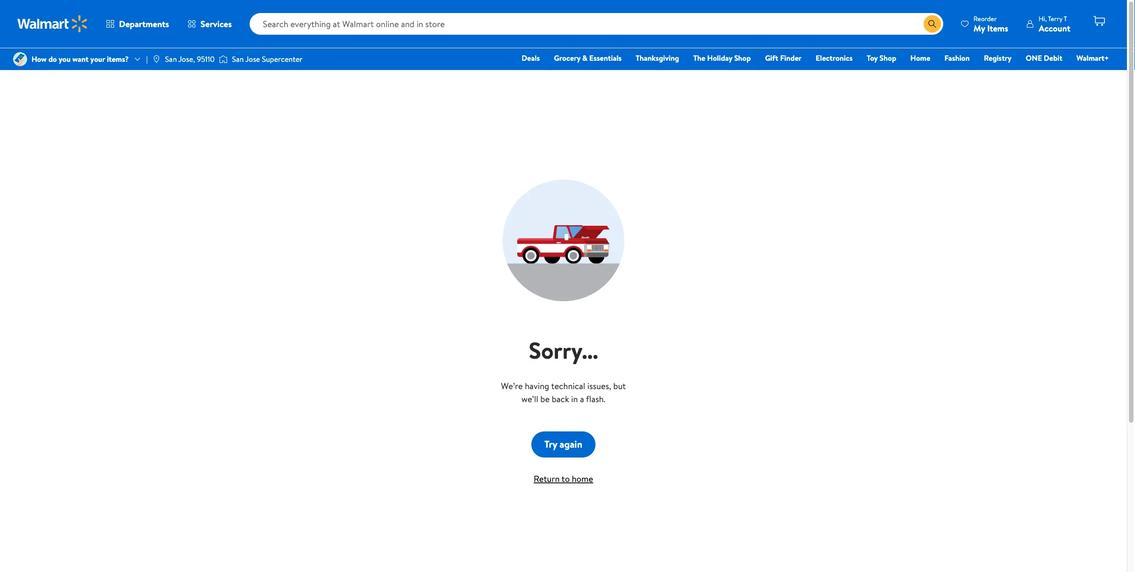 Task type: vqa. For each thing, say whether or not it's contained in the screenshot.
Jose
yes



Task type: describe. For each thing, give the bounding box(es) containing it.
jose,
[[178, 54, 195, 64]]

reorder
[[974, 14, 997, 23]]

flash.
[[586, 393, 606, 405]]

hi, terry t account
[[1039, 14, 1071, 34]]

gift finder link
[[760, 52, 807, 64]]

Search search field
[[250, 13, 943, 35]]

|
[[146, 54, 148, 64]]

want
[[72, 54, 89, 64]]

we'll
[[522, 393, 538, 405]]

debit
[[1044, 53, 1063, 63]]

home link
[[906, 52, 936, 64]]

in
[[571, 393, 578, 405]]

terry
[[1048, 14, 1063, 23]]

toy shop
[[867, 53, 897, 63]]

t
[[1064, 14, 1067, 23]]

&
[[582, 53, 588, 63]]

electronics
[[816, 53, 853, 63]]

try again button
[[532, 432, 596, 458]]

essentials
[[589, 53, 622, 63]]

we're having technical issues, but we'll be back in a flash.
[[501, 380, 626, 405]]

a
[[580, 393, 584, 405]]

issues,
[[588, 380, 611, 392]]

toy shop link
[[862, 52, 901, 64]]

95110
[[197, 54, 215, 64]]

you
[[59, 54, 71, 64]]

but
[[613, 380, 626, 392]]

 image for how do you want your items?
[[13, 52, 27, 66]]

walmart+ link
[[1072, 52, 1114, 64]]

finder
[[780, 53, 802, 63]]

grocery & essentials link
[[549, 52, 627, 64]]

supercenter
[[262, 54, 303, 64]]

the
[[694, 53, 706, 63]]

 image for san jose supercenter
[[219, 54, 228, 65]]

walmart image
[[17, 15, 88, 33]]

thanksgiving
[[636, 53, 679, 63]]

home
[[911, 53, 931, 63]]

san for san jose supercenter
[[232, 54, 244, 64]]

items?
[[107, 54, 129, 64]]

one
[[1026, 53, 1042, 63]]

services button
[[178, 11, 241, 37]]

deals
[[522, 53, 540, 63]]

shop inside the holiday shop link
[[734, 53, 751, 63]]

try
[[545, 438, 557, 452]]

one debit link
[[1021, 52, 1068, 64]]

 image for san jose, 95110
[[152, 55, 161, 64]]

items
[[987, 22, 1009, 34]]

grocery
[[554, 53, 581, 63]]



Task type: locate. For each thing, give the bounding box(es) containing it.
shop right holiday
[[734, 53, 751, 63]]

 image
[[13, 52, 27, 66], [219, 54, 228, 65], [152, 55, 161, 64]]

one debit
[[1026, 53, 1063, 63]]

the holiday shop
[[694, 53, 751, 63]]

technical
[[551, 380, 585, 392]]

shop right toy
[[880, 53, 897, 63]]

shop
[[734, 53, 751, 63], [880, 53, 897, 63]]

san jose supercenter
[[232, 54, 303, 64]]

return to home
[[534, 473, 593, 485]]

 image right |
[[152, 55, 161, 64]]

1 horizontal spatial  image
[[152, 55, 161, 64]]

hi,
[[1039, 14, 1047, 23]]

sorry...
[[529, 335, 598, 366]]

 image right 95110
[[219, 54, 228, 65]]

gift finder
[[765, 53, 802, 63]]

how
[[32, 54, 47, 64]]

back
[[552, 393, 569, 405]]

holiday
[[707, 53, 733, 63]]

reorder my items
[[974, 14, 1009, 34]]

cart contains 0 items total amount $0.00 image
[[1093, 15, 1106, 28]]

having
[[525, 380, 549, 392]]

toy
[[867, 53, 878, 63]]

0 horizontal spatial  image
[[13, 52, 27, 66]]

san left jose
[[232, 54, 244, 64]]

account
[[1039, 22, 1071, 34]]

home
[[572, 473, 593, 485]]

registry link
[[979, 52, 1017, 64]]

1 san from the left
[[165, 54, 177, 64]]

try again
[[545, 438, 583, 452]]

we're
[[501, 380, 523, 392]]

 image left how
[[13, 52, 27, 66]]

electronics link
[[811, 52, 858, 64]]

0 horizontal spatial san
[[165, 54, 177, 64]]

fashion
[[945, 53, 970, 63]]

services
[[201, 18, 232, 30]]

2 san from the left
[[232, 54, 244, 64]]

registry
[[984, 53, 1012, 63]]

search icon image
[[928, 20, 937, 28]]

grocery & essentials
[[554, 53, 622, 63]]

the holiday shop link
[[689, 52, 756, 64]]

my
[[974, 22, 985, 34]]

departments
[[119, 18, 169, 30]]

to
[[562, 473, 570, 485]]

san for san jose, 95110
[[165, 54, 177, 64]]

shop inside toy shop link
[[880, 53, 897, 63]]

2 shop from the left
[[880, 53, 897, 63]]

san left jose,
[[165, 54, 177, 64]]

return to home link
[[534, 473, 593, 485]]

do
[[48, 54, 57, 64]]

san jose, 95110
[[165, 54, 215, 64]]

walmart+
[[1077, 53, 1109, 63]]

1 horizontal spatial san
[[232, 54, 244, 64]]

jose
[[245, 54, 260, 64]]

be
[[541, 393, 550, 405]]

fashion link
[[940, 52, 975, 64]]

1 horizontal spatial shop
[[880, 53, 897, 63]]

2 horizontal spatial  image
[[219, 54, 228, 65]]

0 horizontal spatial shop
[[734, 53, 751, 63]]

deals link
[[517, 52, 545, 64]]

again
[[560, 438, 583, 452]]

Walmart Site-Wide search field
[[250, 13, 943, 35]]

gift
[[765, 53, 778, 63]]

departments button
[[97, 11, 178, 37]]

your
[[90, 54, 105, 64]]

san
[[165, 54, 177, 64], [232, 54, 244, 64]]

1 shop from the left
[[734, 53, 751, 63]]

thanksgiving link
[[631, 52, 684, 64]]

how do you want your items?
[[32, 54, 129, 64]]

return
[[534, 473, 560, 485]]



